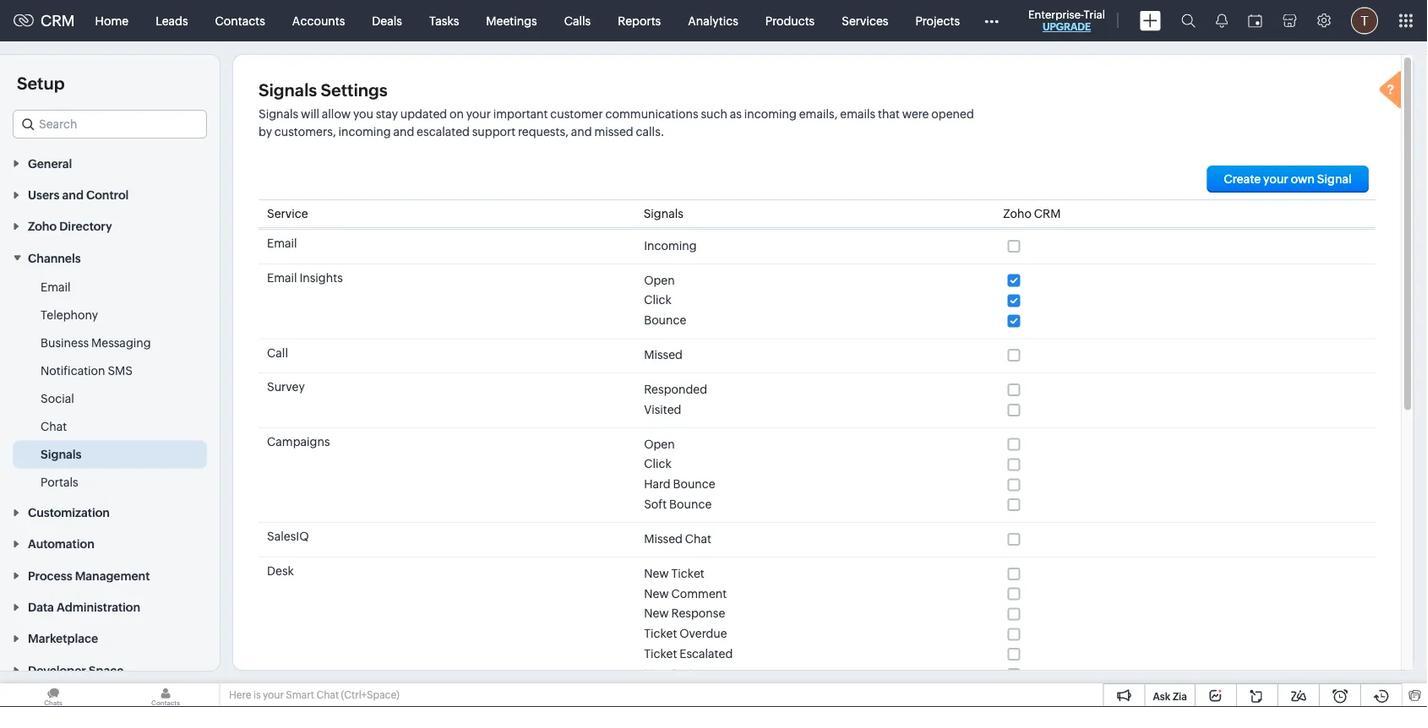 Task type: locate. For each thing, give the bounding box(es) containing it.
1 vertical spatial ticket
[[644, 627, 677, 641]]

products
[[765, 14, 815, 27]]

2 open from the top
[[644, 437, 675, 451]]

missed up "responded"
[[644, 348, 683, 361]]

portals
[[41, 475, 78, 489]]

profile image
[[1351, 7, 1378, 34]]

create
[[1224, 172, 1261, 186]]

accounts link
[[279, 0, 359, 41]]

0 horizontal spatial chat
[[41, 419, 67, 433]]

0 horizontal spatial incoming
[[338, 125, 391, 138]]

chats image
[[0, 684, 106, 707]]

2 horizontal spatial your
[[1263, 172, 1289, 186]]

home
[[95, 14, 129, 27]]

emails,
[[799, 107, 838, 120]]

and down customer
[[571, 125, 592, 138]]

bounce for hard bounce
[[673, 477, 716, 491]]

profile element
[[1341, 0, 1388, 41]]

email down channels on the left of page
[[41, 280, 71, 294]]

4 new from the top
[[644, 667, 669, 681]]

1 vertical spatial incoming
[[338, 125, 391, 138]]

and down the stay
[[393, 125, 414, 138]]

1 horizontal spatial incoming
[[744, 107, 797, 120]]

your right on
[[466, 107, 491, 120]]

you
[[353, 107, 373, 120]]

missed
[[594, 125, 634, 138]]

trial
[[1084, 8, 1105, 21]]

signal
[[1317, 172, 1352, 186]]

0 vertical spatial crm
[[41, 12, 75, 29]]

None field
[[13, 110, 207, 139]]

incoming down you
[[338, 125, 391, 138]]

search element
[[1171, 0, 1206, 41]]

missed down soft on the bottom of the page
[[644, 532, 683, 546]]

open
[[644, 273, 675, 287], [644, 437, 675, 451]]

new down new ticket
[[644, 587, 669, 600]]

chat link
[[41, 418, 67, 435]]

customization button
[[0, 496, 220, 528]]

general button
[[0, 147, 220, 179]]

0 vertical spatial open
[[644, 273, 675, 287]]

business messaging
[[41, 336, 151, 349]]

zoho
[[1003, 207, 1032, 221], [28, 220, 57, 233]]

soft bounce
[[644, 498, 712, 511]]

your right the is
[[263, 690, 284, 701]]

ticket up new rating
[[644, 647, 677, 661]]

1 horizontal spatial your
[[466, 107, 491, 120]]

2 missed from the top
[[644, 532, 683, 546]]

(ctrl+space)
[[341, 690, 400, 701]]

chat right smart
[[316, 690, 339, 701]]

ticket up new comment
[[671, 567, 705, 580]]

channels region
[[0, 273, 220, 496]]

click down incoming
[[644, 293, 672, 307]]

new
[[644, 567, 669, 580], [644, 587, 669, 600], [644, 607, 669, 620], [644, 667, 669, 681]]

new left rating
[[644, 667, 669, 681]]

1 vertical spatial open
[[644, 437, 675, 451]]

bounce up "responded"
[[644, 313, 687, 327]]

1 vertical spatial crm
[[1034, 207, 1061, 221]]

data administration
[[28, 601, 140, 614]]

service
[[267, 207, 308, 221]]

meetings
[[486, 14, 537, 27]]

1 new from the top
[[644, 567, 669, 580]]

and right users
[[62, 188, 84, 202]]

1 vertical spatial bounce
[[673, 477, 716, 491]]

1 vertical spatial click
[[644, 457, 672, 471]]

email inside channels region
[[41, 280, 71, 294]]

analytics link
[[675, 0, 752, 41]]

1 vertical spatial chat
[[685, 532, 712, 546]]

campaigns
[[267, 435, 330, 449]]

messaging
[[91, 336, 151, 349]]

home link
[[82, 0, 142, 41]]

users and control button
[[0, 179, 220, 210]]

escalated
[[680, 647, 733, 661]]

zoho for zoho crm
[[1003, 207, 1032, 221]]

0 horizontal spatial and
[[62, 188, 84, 202]]

projects
[[916, 14, 960, 27]]

calls link
[[551, 0, 604, 41]]

1 horizontal spatial chat
[[316, 690, 339, 701]]

search image
[[1181, 14, 1196, 28]]

1 click from the top
[[644, 293, 672, 307]]

sms
[[108, 364, 133, 377]]

email
[[267, 237, 297, 250], [267, 271, 297, 285], [41, 280, 71, 294]]

rating
[[671, 667, 707, 681]]

open down visited
[[644, 437, 675, 451]]

and inside dropdown button
[[62, 188, 84, 202]]

notification sms
[[41, 364, 133, 377]]

chat down soft bounce
[[685, 532, 712, 546]]

create menu image
[[1140, 11, 1161, 31]]

create your own signal
[[1224, 172, 1352, 186]]

call
[[267, 346, 288, 359]]

as
[[730, 107, 742, 120]]

new up new comment
[[644, 567, 669, 580]]

desk
[[267, 565, 294, 578]]

email down service
[[267, 237, 297, 250]]

will allow you stay updated on your important customer communications such as incoming emails, emails that were opened by customers, incoming and escalated support requests, and missed calls.
[[259, 107, 974, 138]]

2 click from the top
[[644, 457, 672, 471]]

customization
[[28, 506, 110, 519]]

bounce down the hard bounce
[[669, 498, 712, 511]]

1 missed from the top
[[644, 348, 683, 361]]

1 open from the top
[[644, 273, 675, 287]]

0 vertical spatial incoming
[[744, 107, 797, 120]]

missed for missed
[[644, 348, 683, 361]]

settings
[[321, 80, 388, 100]]

0 vertical spatial ticket
[[671, 567, 705, 580]]

0 horizontal spatial your
[[263, 690, 284, 701]]

create your own signal button
[[1207, 166, 1369, 193]]

zoho directory button
[[0, 210, 220, 242]]

open down incoming
[[644, 273, 675, 287]]

leads
[[156, 14, 188, 27]]

bounce up soft bounce
[[673, 477, 716, 491]]

signals link
[[41, 446, 82, 463]]

calls.
[[636, 125, 665, 138]]

new response
[[644, 607, 725, 620]]

2 vertical spatial bounce
[[669, 498, 712, 511]]

open for bounce
[[644, 273, 675, 287]]

process management button
[[0, 559, 220, 591]]

0 vertical spatial chat
[[41, 419, 67, 433]]

signals up the by
[[259, 107, 301, 120]]

missed chat
[[644, 532, 712, 546]]

that
[[878, 107, 900, 120]]

1 horizontal spatial crm
[[1034, 207, 1061, 221]]

chat inside channels region
[[41, 419, 67, 433]]

social
[[41, 392, 74, 405]]

portals link
[[41, 474, 78, 490]]

ticket
[[671, 567, 705, 580], [644, 627, 677, 641], [644, 647, 677, 661]]

hard bounce
[[644, 477, 716, 491]]

0 horizontal spatial crm
[[41, 12, 75, 29]]

0 vertical spatial click
[[644, 293, 672, 307]]

zoho inside dropdown button
[[28, 220, 57, 233]]

chat down the social link
[[41, 419, 67, 433]]

developer space
[[28, 664, 124, 677]]

2 vertical spatial chat
[[316, 690, 339, 701]]

your inside create your own signal button
[[1263, 172, 1289, 186]]

click
[[644, 293, 672, 307], [644, 457, 672, 471]]

incoming
[[644, 239, 697, 252]]

deals link
[[359, 0, 416, 41]]

business messaging link
[[41, 334, 151, 351]]

1 horizontal spatial zoho
[[1003, 207, 1032, 221]]

1 vertical spatial missed
[[644, 532, 683, 546]]

contacts image
[[112, 684, 219, 707]]

new down new comment
[[644, 607, 669, 620]]

your left own
[[1263, 172, 1289, 186]]

developer
[[28, 664, 86, 677]]

users
[[28, 188, 60, 202]]

click for bounce
[[644, 293, 672, 307]]

open for hard bounce
[[644, 437, 675, 451]]

signals up will
[[259, 80, 317, 100]]

2 vertical spatial ticket
[[644, 647, 677, 661]]

hard
[[644, 477, 671, 491]]

data
[[28, 601, 54, 614]]

salesiq
[[267, 530, 309, 544]]

and
[[393, 125, 414, 138], [571, 125, 592, 138], [62, 188, 84, 202]]

missed
[[644, 348, 683, 361], [644, 532, 683, 546]]

incoming right as
[[744, 107, 797, 120]]

incoming
[[744, 107, 797, 120], [338, 125, 391, 138]]

2 new from the top
[[644, 587, 669, 600]]

1 vertical spatial your
[[1263, 172, 1289, 186]]

0 vertical spatial your
[[466, 107, 491, 120]]

signals up the "portals"
[[41, 447, 82, 461]]

2 vertical spatial your
[[263, 690, 284, 701]]

products link
[[752, 0, 828, 41]]

0 horizontal spatial zoho
[[28, 220, 57, 233]]

signals inside channels region
[[41, 447, 82, 461]]

your inside will allow you stay updated on your important customer communications such as incoming emails, emails that were opened by customers, incoming and escalated support requests, and missed calls.
[[466, 107, 491, 120]]

Other Modules field
[[974, 7, 1010, 34]]

tasks
[[429, 14, 459, 27]]

0 vertical spatial missed
[[644, 348, 683, 361]]

contacts
[[215, 14, 265, 27]]

ticket for escalated
[[644, 647, 677, 661]]

ticket down new response
[[644, 627, 677, 641]]

3 new from the top
[[644, 607, 669, 620]]

ticket overdue
[[644, 627, 727, 641]]

click up the hard
[[644, 457, 672, 471]]



Task type: vqa. For each thing, say whether or not it's contained in the screenshot.
Feltz Printing Service
no



Task type: describe. For each thing, give the bounding box(es) containing it.
signals image
[[1216, 14, 1228, 28]]

new rating
[[644, 667, 707, 681]]

space
[[89, 664, 124, 677]]

responded
[[644, 382, 707, 396]]

ask zia
[[1153, 691, 1187, 702]]

leads link
[[142, 0, 202, 41]]

new for new response
[[644, 607, 669, 620]]

process management
[[28, 569, 150, 583]]

notification sms link
[[41, 362, 133, 379]]

calls
[[564, 14, 591, 27]]

enterprise-trial upgrade
[[1028, 8, 1105, 33]]

on
[[450, 107, 464, 120]]

response
[[671, 607, 725, 620]]

signals up incoming
[[644, 207, 684, 221]]

ticket for overdue
[[644, 627, 677, 641]]

services link
[[828, 0, 902, 41]]

calendar image
[[1248, 14, 1263, 27]]

own
[[1291, 172, 1315, 186]]

insights
[[300, 271, 343, 285]]

email insights
[[267, 271, 343, 285]]

data administration button
[[0, 591, 220, 623]]

requests,
[[518, 125, 569, 138]]

such
[[701, 107, 728, 120]]

important
[[493, 107, 548, 120]]

analytics
[[688, 14, 738, 27]]

bounce for soft bounce
[[669, 498, 712, 511]]

administration
[[57, 601, 140, 614]]

1 horizontal spatial and
[[393, 125, 414, 138]]

email left insights
[[267, 271, 297, 285]]

telephony link
[[41, 306, 98, 323]]

zia
[[1173, 691, 1187, 702]]

tasks link
[[416, 0, 473, 41]]

new for new ticket
[[644, 567, 669, 580]]

signals element
[[1206, 0, 1238, 41]]

deals
[[372, 14, 402, 27]]

here is your smart chat (ctrl+space)
[[229, 690, 400, 701]]

opened
[[932, 107, 974, 120]]

is
[[253, 690, 261, 701]]

channels button
[[0, 242, 220, 273]]

ticket escalated
[[644, 647, 733, 661]]

zoho directory
[[28, 220, 112, 233]]

2 horizontal spatial and
[[571, 125, 592, 138]]

smart
[[286, 690, 314, 701]]

developer space button
[[0, 654, 220, 686]]

telephony
[[41, 308, 98, 321]]

click for hard bounce
[[644, 457, 672, 471]]

support
[[472, 125, 516, 138]]

users and control
[[28, 188, 129, 202]]

new comment
[[644, 587, 727, 600]]

signals settings
[[259, 80, 388, 100]]

here
[[229, 690, 251, 701]]

directory
[[59, 220, 112, 233]]

0 vertical spatial bounce
[[644, 313, 687, 327]]

zoho crm
[[1003, 207, 1061, 221]]

missed for missed chat
[[644, 532, 683, 546]]

create menu element
[[1130, 0, 1171, 41]]

process
[[28, 569, 72, 583]]

stay
[[376, 107, 398, 120]]

overdue
[[680, 627, 727, 641]]

contacts link
[[202, 0, 279, 41]]

Search text field
[[14, 111, 206, 138]]

ask
[[1153, 691, 1171, 702]]

email link
[[41, 278, 71, 295]]

accounts
[[292, 14, 345, 27]]

soft
[[644, 498, 667, 511]]

automation button
[[0, 528, 220, 559]]

zoho for zoho directory
[[28, 220, 57, 233]]

updated
[[400, 107, 447, 120]]

survey
[[267, 380, 305, 394]]

automation
[[28, 537, 94, 551]]

will
[[301, 107, 319, 120]]

communications
[[606, 107, 699, 120]]

marketplace button
[[0, 623, 220, 654]]

were
[[902, 107, 929, 120]]

new for new rating
[[644, 667, 669, 681]]

control
[[86, 188, 129, 202]]

channels
[[28, 251, 81, 265]]

enterprise-
[[1028, 8, 1084, 21]]

2 horizontal spatial chat
[[685, 532, 712, 546]]

reports link
[[604, 0, 675, 41]]

upgrade
[[1043, 21, 1091, 33]]

comment
[[671, 587, 727, 600]]

escalated
[[417, 125, 470, 138]]

crm link
[[14, 12, 75, 29]]

new for new comment
[[644, 587, 669, 600]]

services
[[842, 14, 889, 27]]

allow
[[322, 107, 351, 120]]

customer
[[550, 107, 603, 120]]

reports
[[618, 14, 661, 27]]



